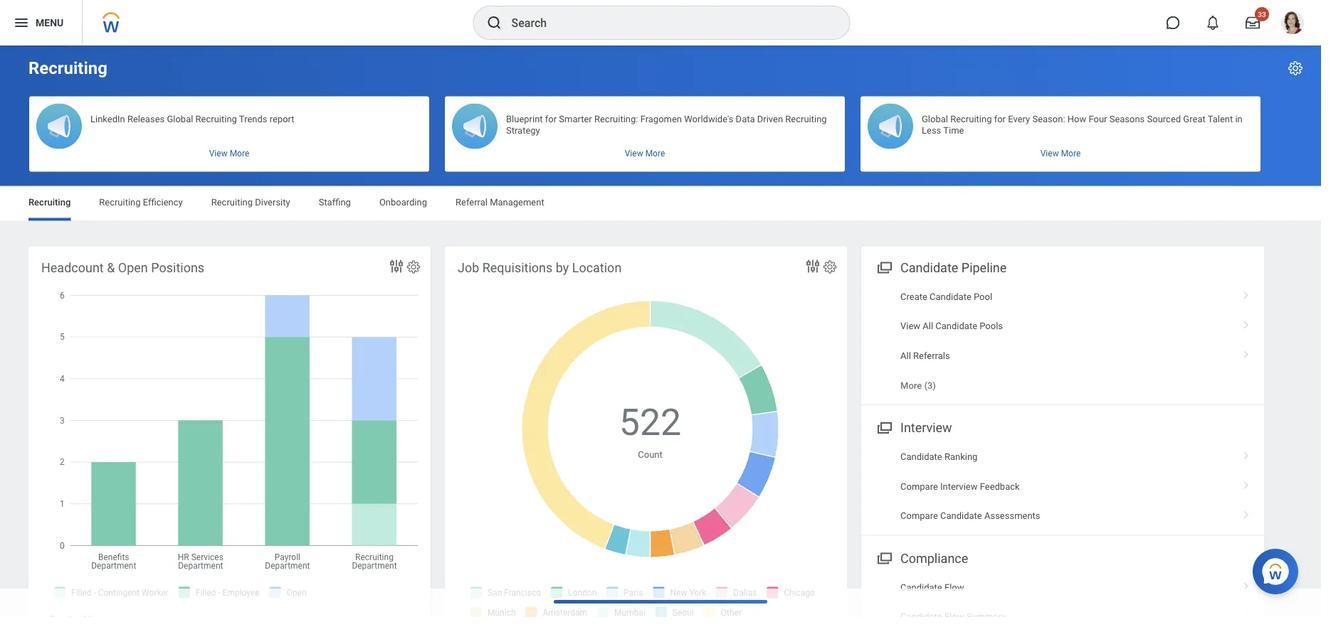 Task type: vqa. For each thing, say whether or not it's contained in the screenshot.
the Season:
yes



Task type: locate. For each thing, give the bounding box(es) containing it.
global
[[167, 114, 193, 124], [922, 114, 948, 124]]

compare candidate assessments link
[[861, 502, 1264, 531]]

job
[[458, 261, 479, 276]]

0 vertical spatial compare
[[901, 482, 938, 492]]

blueprint for smarter recruiting: fragomen worldwide's data driven recruiting strategy button
[[445, 96, 845, 172]]

1 for from the left
[[545, 114, 557, 124]]

0 horizontal spatial configure and view chart data image
[[388, 258, 405, 275]]

list
[[861, 282, 1264, 401], [861, 443, 1264, 531]]

global up less
[[922, 114, 948, 124]]

0 horizontal spatial all
[[901, 351, 911, 361]]

chevron right image inside candidate ranking link
[[1237, 447, 1256, 462]]

candidate down compliance
[[901, 583, 942, 593]]

all left referrals
[[901, 351, 911, 361]]

efficiency
[[143, 197, 183, 208]]

referral
[[456, 197, 488, 208]]

chevron right image for candidate
[[1237, 316, 1256, 330]]

justify image
[[13, 14, 30, 31]]

notifications large image
[[1206, 16, 1220, 30]]

2 configure and view chart data image from the left
[[804, 258, 822, 275]]

feedback
[[980, 482, 1020, 492]]

for
[[545, 114, 557, 124], [994, 114, 1006, 124]]

configure and view chart data image for location
[[804, 258, 822, 275]]

candidate ranking
[[901, 452, 978, 463]]

0 horizontal spatial global
[[167, 114, 193, 124]]

data
[[736, 114, 755, 124]]

522
[[619, 402, 682, 445]]

1 horizontal spatial for
[[994, 114, 1006, 124]]

1 horizontal spatial configure and view chart data image
[[804, 258, 822, 275]]

more (3) button
[[901, 379, 936, 392]]

for left every
[[994, 114, 1006, 124]]

interview down 'ranking'
[[940, 482, 978, 492]]

strategy
[[506, 125, 540, 136]]

1 configure and view chart data image from the left
[[388, 258, 405, 275]]

pool
[[974, 292, 993, 302]]

recruiting left "trends"
[[195, 114, 237, 124]]

recruiting
[[28, 58, 107, 78], [195, 114, 237, 124], [785, 114, 827, 124], [951, 114, 992, 124], [28, 197, 71, 208], [99, 197, 141, 208], [211, 197, 253, 208]]

tab list
[[14, 187, 1307, 221]]

1 vertical spatial all
[[901, 351, 911, 361]]

compare
[[901, 482, 938, 492], [901, 511, 938, 522]]

2 vertical spatial chevron right image
[[1237, 477, 1256, 491]]

fragomen
[[640, 114, 682, 124]]

recruiting up time
[[951, 114, 992, 124]]

all right view
[[923, 321, 933, 332]]

522 button
[[619, 398, 684, 448]]

list containing candidate ranking
[[861, 443, 1264, 531]]

1 vertical spatial list
[[861, 443, 1264, 531]]

1 vertical spatial menu group image
[[874, 549, 893, 568]]

menu banner
[[0, 0, 1321, 46]]

compare candidate assessments
[[901, 511, 1041, 522]]

3 chevron right image from the top
[[1237, 477, 1256, 491]]

1 global from the left
[[167, 114, 193, 124]]

chevron right image
[[1237, 287, 1256, 301], [1237, 316, 1256, 330], [1237, 506, 1256, 520], [1237, 578, 1256, 592], [1237, 607, 1256, 618]]

recruiting right driven at the top right of the page
[[785, 114, 827, 124]]

global inside the global recruiting for every season: how four seasons sourced great talent in less time
[[922, 114, 948, 124]]

1 horizontal spatial all
[[923, 321, 933, 332]]

view
[[901, 321, 921, 332]]

global recruiting for every season: how four seasons sourced great talent in less time button
[[861, 96, 1261, 172]]

compare down candidate ranking
[[901, 482, 938, 492]]

0 horizontal spatial for
[[545, 114, 557, 124]]

all referrals
[[901, 351, 950, 361]]

menu button
[[0, 0, 82, 46]]

recruiting diversity
[[211, 197, 290, 208]]

list for candidate pipeline
[[861, 282, 1264, 401]]

management
[[490, 197, 544, 208]]

compare up compliance
[[901, 511, 938, 522]]

2 menu group image from the top
[[874, 549, 893, 568]]

candidate ranking link
[[861, 443, 1264, 472]]

linkedin releases global recruiting trends report button
[[29, 96, 429, 172]]

more (3) link
[[861, 371, 1264, 401]]

0 vertical spatial all
[[923, 321, 933, 332]]

menu group image left compliance
[[874, 549, 893, 568]]

3 chevron right image from the top
[[1237, 506, 1256, 520]]

menu group image for candidate pipeline
[[874, 257, 893, 277]]

job requisitions by location
[[458, 261, 622, 276]]

candidate
[[901, 261, 958, 276], [930, 292, 972, 302], [936, 321, 978, 332], [901, 452, 942, 463], [940, 511, 982, 522], [901, 583, 942, 593]]

0 vertical spatial menu group image
[[874, 257, 893, 277]]

0 vertical spatial interview
[[901, 421, 952, 436]]

blueprint for smarter recruiting: fragomen worldwide's data driven recruiting strategy
[[506, 114, 827, 136]]

1 list from the top
[[861, 282, 1264, 401]]

candidate flow list
[[861, 574, 1264, 618]]

menu group image
[[874, 257, 893, 277], [874, 549, 893, 568]]

chevron right image inside compare candidate assessments link
[[1237, 506, 1256, 520]]

onboarding
[[379, 197, 427, 208]]

compare for compare candidate assessments
[[901, 511, 938, 522]]

&
[[107, 261, 115, 276]]

menu group image for compliance
[[874, 549, 893, 568]]

referral management
[[456, 197, 544, 208]]

inbox large image
[[1246, 16, 1260, 30]]

chevron right image inside view all candidate pools link
[[1237, 316, 1256, 330]]

chevron right image inside create candidate pool link
[[1237, 287, 1256, 301]]

driven
[[757, 114, 783, 124]]

view all candidate pools link
[[861, 312, 1264, 341]]

2 for from the left
[[994, 114, 1006, 124]]

headcount & open positions element
[[28, 247, 431, 618]]

1 chevron right image from the top
[[1237, 287, 1256, 301]]

menu group image right configure job requisitions by location icon
[[874, 257, 893, 277]]

assessments
[[985, 511, 1041, 522]]

talent
[[1208, 114, 1233, 124]]

interview up candidate ranking
[[901, 421, 952, 436]]

create candidate pool link
[[861, 282, 1264, 312]]

configure and view chart data image left configure headcount & open positions icon
[[388, 258, 405, 275]]

1 horizontal spatial global
[[922, 114, 948, 124]]

recruiting:
[[594, 114, 638, 124]]

candidate down create candidate pool
[[936, 321, 978, 332]]

seasons
[[1110, 114, 1145, 124]]

33
[[1258, 10, 1266, 19]]

chevron right image for candidate ranking
[[1237, 447, 1256, 462]]

list containing create candidate pool
[[861, 282, 1264, 401]]

4 chevron right image from the top
[[1237, 578, 1256, 592]]

1 compare from the top
[[901, 482, 938, 492]]

releases
[[127, 114, 165, 124]]

every
[[1008, 114, 1030, 124]]

ranking
[[945, 452, 978, 463]]

for left smarter
[[545, 114, 557, 124]]

522 main content
[[0, 46, 1321, 618]]

chevron right image inside candidate flow link
[[1237, 578, 1256, 592]]

candidate inside list
[[901, 583, 942, 593]]

1 vertical spatial chevron right image
[[1237, 447, 1256, 462]]

2 list from the top
[[861, 443, 1264, 531]]

global right releases
[[167, 114, 193, 124]]

chevron right image
[[1237, 346, 1256, 360], [1237, 447, 1256, 462], [1237, 477, 1256, 491]]

list for interview
[[861, 443, 1264, 531]]

1 menu group image from the top
[[874, 257, 893, 277]]

0 vertical spatial list
[[861, 282, 1264, 401]]

chevron right image inside all referrals link
[[1237, 346, 1256, 360]]

1 chevron right image from the top
[[1237, 346, 1256, 360]]

in
[[1236, 114, 1243, 124]]

configure and view chart data image left configure job requisitions by location icon
[[804, 258, 822, 275]]

for inside blueprint for smarter recruiting: fragomen worldwide's data driven recruiting strategy
[[545, 114, 557, 124]]

all
[[923, 321, 933, 332], [901, 351, 911, 361]]

interview
[[901, 421, 952, 436], [940, 482, 978, 492]]

0 vertical spatial chevron right image
[[1237, 346, 1256, 360]]

great
[[1183, 114, 1206, 124]]

for inside the global recruiting for every season: how four seasons sourced great talent in less time
[[994, 114, 1006, 124]]

profile logan mcneil image
[[1281, 11, 1304, 37]]

tab list containing recruiting
[[14, 187, 1307, 221]]

worldwide's
[[684, 114, 734, 124]]

2 chevron right image from the top
[[1237, 447, 1256, 462]]

candidate down candidate pipeline
[[930, 292, 972, 302]]

configure and view chart data image
[[388, 258, 405, 275], [804, 258, 822, 275]]

recruiting down menu
[[28, 58, 107, 78]]

chevron right image inside compare interview feedback link
[[1237, 477, 1256, 491]]

compliance
[[901, 552, 968, 567]]

2 chevron right image from the top
[[1237, 316, 1256, 330]]

all referrals link
[[861, 341, 1264, 371]]

2 global from the left
[[922, 114, 948, 124]]

candidate flow
[[901, 583, 964, 593]]

2 compare from the top
[[901, 511, 938, 522]]

menu group image
[[874, 418, 893, 437]]

1 vertical spatial compare
[[901, 511, 938, 522]]



Task type: describe. For each thing, give the bounding box(es) containing it.
candidate pipeline
[[901, 261, 1007, 276]]

staffing
[[319, 197, 351, 208]]

positions
[[151, 261, 204, 276]]

linkedin
[[90, 114, 125, 124]]

trends
[[239, 114, 267, 124]]

candidate left 'ranking'
[[901, 452, 942, 463]]

chevron right image for pool
[[1237, 287, 1256, 301]]

linkedin releases global recruiting trends report
[[90, 114, 294, 124]]

headcount
[[41, 261, 104, 276]]

job requisitions by location element
[[445, 247, 847, 618]]

pools
[[980, 321, 1003, 332]]

522 count
[[619, 402, 682, 460]]

time
[[943, 125, 964, 136]]

referrals
[[913, 351, 950, 361]]

compare interview feedback
[[901, 482, 1020, 492]]

configure job requisitions by location image
[[822, 259, 838, 275]]

compare for compare interview feedback
[[901, 482, 938, 492]]

configure this page image
[[1287, 60, 1304, 77]]

5 chevron right image from the top
[[1237, 607, 1256, 618]]

pipeline
[[962, 261, 1007, 276]]

smarter
[[559, 114, 592, 124]]

more
[[901, 381, 922, 391]]

view all candidate pools
[[901, 321, 1003, 332]]

open
[[118, 261, 148, 276]]

recruiting up headcount
[[28, 197, 71, 208]]

create candidate pool
[[901, 292, 993, 302]]

tab list inside 522 main content
[[14, 187, 1307, 221]]

blueprint
[[506, 114, 543, 124]]

count
[[638, 449, 663, 460]]

candidate up create
[[901, 261, 958, 276]]

1 vertical spatial interview
[[940, 482, 978, 492]]

location
[[572, 261, 622, 276]]

less
[[922, 125, 941, 136]]

chevron right image for all referrals
[[1237, 346, 1256, 360]]

sourced
[[1147, 114, 1181, 124]]

33 button
[[1237, 7, 1269, 38]]

recruiting left diversity
[[211, 197, 253, 208]]

recruiting efficiency
[[99, 197, 183, 208]]

candidate down compare interview feedback
[[940, 511, 982, 522]]

compare interview feedback link
[[861, 472, 1264, 502]]

more (3)
[[901, 381, 936, 391]]

report
[[270, 114, 294, 124]]

how
[[1068, 114, 1087, 124]]

recruiting inside blueprint for smarter recruiting: fragomen worldwide's data driven recruiting strategy
[[785, 114, 827, 124]]

diversity
[[255, 197, 290, 208]]

by
[[556, 261, 569, 276]]

(3)
[[924, 381, 936, 391]]

global recruiting for every season: how four seasons sourced great talent in less time
[[922, 114, 1243, 136]]

recruiting left efficiency
[[99, 197, 141, 208]]

create
[[901, 292, 928, 302]]

headcount & open positions
[[41, 261, 204, 276]]

menu
[[36, 17, 64, 29]]

Search Workday  search field
[[512, 7, 821, 38]]

candidate flow link
[[861, 574, 1264, 603]]

requisitions
[[483, 261, 553, 276]]

search image
[[486, 14, 503, 31]]

configure headcount & open positions image
[[406, 259, 421, 275]]

four
[[1089, 114, 1107, 124]]

configure and view chart data image for positions
[[388, 258, 405, 275]]

recruiting inside the global recruiting for every season: how four seasons sourced great talent in less time
[[951, 114, 992, 124]]

season:
[[1033, 114, 1065, 124]]

chevron right image for compare interview feedback
[[1237, 477, 1256, 491]]

flow
[[945, 583, 964, 593]]

chevron right image for assessments
[[1237, 506, 1256, 520]]



